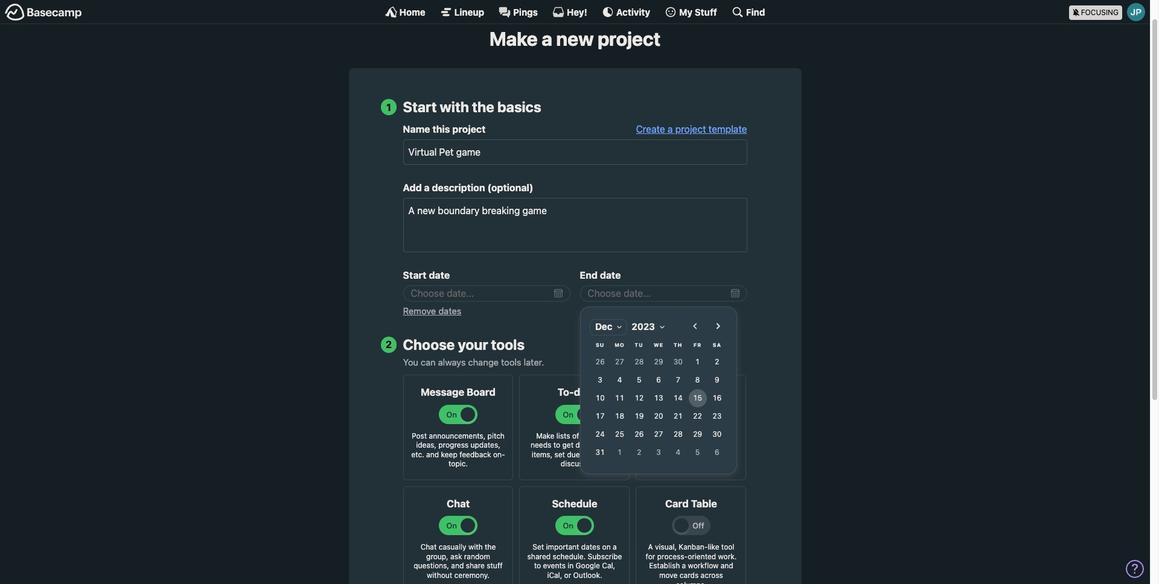 Task type: describe. For each thing, give the bounding box(es) containing it.
needs
[[531, 441, 552, 450]]

start with the basics
[[403, 99, 541, 116]]

0 vertical spatial tools
[[491, 336, 525, 353]]

0 vertical spatial 5 button
[[630, 371, 648, 389]]

6 for the bottommost 6 button
[[715, 448, 719, 457]]

1 horizontal spatial 29 button
[[688, 426, 707, 444]]

card
[[665, 498, 689, 510]]

progress
[[439, 441, 469, 450]]

19
[[634, 412, 644, 421]]

end
[[580, 270, 598, 281]]

change
[[468, 357, 499, 368]]

20
[[654, 412, 663, 421]]

0 vertical spatial 30 button
[[669, 353, 687, 371]]

my
[[679, 6, 693, 17]]

this
[[433, 124, 450, 135]]

12
[[634, 394, 644, 403]]

a
[[648, 543, 653, 552]]

0 vertical spatial 29 button
[[649, 353, 668, 371]]

chat casually with the group, ask random questions, and share stuff without ceremony.
[[414, 543, 503, 580]]

1 for right 1 button
[[695, 357, 700, 366]]

post announcements, pitch ideas, progress updates, etc. and keep feedback on- topic.
[[411, 432, 505, 469]]

1 vertical spatial tools
[[501, 357, 522, 368]]

23
[[712, 412, 722, 421]]

16
[[712, 394, 722, 403]]

24 button
[[591, 426, 609, 444]]

questions,
[[414, 562, 449, 571]]

outlook.
[[573, 571, 602, 580]]

description
[[432, 182, 485, 193]]

1 horizontal spatial 5
[[695, 448, 700, 457]]

0 vertical spatial 4 button
[[610, 371, 629, 389]]

focusing button
[[1069, 0, 1150, 24]]

name this project
[[403, 124, 486, 135]]

17 button
[[591, 408, 609, 426]]

to inside make lists of work that needs to get done, assign items, set due dates, and discuss.
[[554, 441, 560, 450]]

0 horizontal spatial 27 button
[[610, 353, 629, 371]]

to inside set important dates on a shared schedule. subscribe to events in google cal, ical, or outlook.
[[534, 562, 541, 571]]

a inside a visual, kanban-like tool for process-oriented work. establish a workflow and move cards across columns.
[[682, 562, 686, 571]]

1 choose date… field from the left
[[403, 286, 570, 302]]

0 horizontal spatial 2
[[386, 339, 392, 351]]

create a project template link
[[636, 124, 747, 135]]

hey!
[[567, 6, 588, 17]]

1 vertical spatial 27 button
[[649, 426, 668, 444]]

1 horizontal spatial 28 button
[[669, 426, 687, 444]]

14 button
[[669, 389, 687, 408]]

schedule.
[[553, 552, 586, 562]]

find button
[[732, 6, 765, 18]]

2023
[[632, 321, 655, 332]]

stuff
[[487, 562, 503, 571]]

1 vertical spatial 2 button
[[630, 444, 648, 462]]

dos
[[574, 387, 592, 399]]

21 button
[[669, 408, 687, 426]]

1 horizontal spatial 26 button
[[630, 426, 648, 444]]

2 choose date… field from the left
[[580, 286, 747, 302]]

and inside 'share docs, files, images, and spreadsheets. organize in folders so they're easy to find.'
[[660, 441, 673, 450]]

dates,
[[582, 450, 603, 459]]

and inside "post announcements, pitch ideas, progress updates, etc. and keep feedback on- topic."
[[426, 450, 439, 459]]

fr
[[694, 342, 702, 348]]

lists
[[557, 432, 570, 441]]

0 vertical spatial 2 button
[[708, 353, 726, 371]]

or
[[564, 571, 571, 580]]

Add a description (optional) text field
[[403, 198, 747, 253]]

0 vertical spatial 26 button
[[591, 353, 609, 371]]

switch accounts image
[[5, 3, 82, 22]]

a inside set important dates on a shared schedule. subscribe to events in google cal, ical, or outlook.
[[613, 543, 617, 552]]

&
[[689, 387, 696, 399]]

0 horizontal spatial 5
[[637, 376, 641, 385]]

0 vertical spatial 1
[[386, 101, 391, 113]]

spreadsheets.
[[675, 441, 723, 450]]

important
[[546, 543, 579, 552]]

31 button
[[591, 444, 609, 462]]

pings button
[[499, 6, 538, 18]]

so
[[721, 450, 729, 459]]

message board
[[421, 387, 496, 399]]

and inside make lists of work that needs to get done, assign items, set due dates, and discuss.
[[605, 450, 618, 459]]

dates inside set important dates on a shared schedule. subscribe to events in google cal, ical, or outlook.
[[581, 543, 600, 552]]

1 horizontal spatial 27
[[654, 430, 663, 439]]

ideas,
[[416, 441, 437, 450]]

1 vertical spatial 2
[[715, 357, 719, 366]]

Name this project text field
[[403, 140, 747, 165]]

0 vertical spatial 6 button
[[649, 371, 668, 389]]

post
[[412, 432, 427, 441]]

remove dates
[[403, 306, 462, 317]]

29 for the top 29 button
[[654, 357, 663, 366]]

create
[[636, 124, 665, 135]]

due
[[567, 450, 580, 459]]

1 for 1 button to the bottom
[[617, 448, 622, 457]]

su
[[596, 342, 604, 348]]

11 button
[[610, 389, 629, 408]]

1 horizontal spatial 26
[[634, 430, 644, 439]]

mo
[[614, 342, 625, 348]]

google
[[576, 562, 600, 571]]

1 vertical spatial 5 button
[[688, 444, 707, 462]]

work
[[581, 432, 598, 441]]

images,
[[709, 432, 735, 441]]

th
[[674, 342, 682, 348]]

0 vertical spatial 28 button
[[630, 353, 648, 371]]

your
[[458, 336, 488, 353]]

make for make lists of work that needs to get done, assign items, set due dates, and discuss.
[[536, 432, 555, 441]]

of
[[572, 432, 579, 441]]

13 button
[[649, 389, 668, 408]]

table
[[691, 498, 717, 510]]

stuff
[[695, 6, 717, 17]]

11
[[615, 394, 624, 403]]

assign
[[597, 441, 619, 450]]

james peterson image
[[1128, 3, 1146, 21]]

1 horizontal spatial 30 button
[[708, 426, 726, 444]]

start for start with the basics
[[403, 99, 437, 116]]

you
[[403, 357, 419, 368]]

12 button
[[630, 389, 648, 408]]

new
[[556, 27, 594, 50]]

tool
[[722, 543, 735, 552]]

ceremony.
[[454, 571, 490, 580]]

my stuff button
[[665, 6, 717, 18]]

pitch
[[488, 432, 505, 441]]

main element
[[0, 0, 1150, 24]]

cards
[[680, 571, 699, 580]]

8 button
[[688, 371, 707, 389]]

on
[[602, 543, 611, 552]]

a for make
[[542, 27, 553, 50]]

make lists of work that needs to get done, assign items, set due dates, and discuss.
[[531, 432, 619, 469]]

for
[[646, 552, 655, 562]]

random
[[464, 552, 490, 562]]

share
[[648, 432, 667, 441]]

0 vertical spatial 3
[[598, 376, 602, 385]]

later.
[[524, 357, 544, 368]]

chat for chat casually with the group, ask random questions, and share stuff without ceremony.
[[421, 543, 437, 552]]

feedback
[[460, 450, 491, 459]]

start for start date
[[403, 270, 427, 281]]

across
[[701, 571, 723, 580]]



Task type: locate. For each thing, give the bounding box(es) containing it.
0 horizontal spatial choose date… field
[[403, 286, 570, 302]]

a right add
[[424, 182, 430, 193]]

18 button
[[610, 408, 629, 426]]

dialog containing dec
[[580, 302, 773, 481]]

1 button down the fr
[[688, 353, 707, 371]]

27 button down "mo"
[[610, 353, 629, 371]]

items,
[[532, 450, 553, 459]]

1 vertical spatial 29 button
[[688, 426, 707, 444]]

26 button
[[591, 353, 609, 371], [630, 426, 648, 444]]

to down shared
[[534, 562, 541, 571]]

20 button
[[649, 408, 668, 426]]

1 horizontal spatial 28
[[673, 430, 683, 439]]

4 for "4" button to the bottom
[[676, 448, 680, 457]]

dialog
[[580, 302, 773, 481]]

25
[[615, 430, 624, 439]]

27 button down 20
[[649, 426, 668, 444]]

5
[[637, 376, 641, 385], [695, 448, 700, 457]]

26 down 19 "button"
[[634, 430, 644, 439]]

0 vertical spatial 1 button
[[688, 353, 707, 371]]

etc.
[[411, 450, 424, 459]]

find.
[[710, 460, 725, 469]]

remove
[[403, 306, 436, 317]]

with up name this project
[[440, 99, 469, 116]]

to down folders on the bottom of page
[[701, 460, 708, 469]]

start up remove
[[403, 270, 427, 281]]

card table
[[665, 498, 717, 510]]

4 button up 11
[[610, 371, 629, 389]]

0 vertical spatial dates
[[439, 306, 462, 317]]

make down pings popup button
[[490, 27, 538, 50]]

done,
[[576, 441, 595, 450]]

the inside chat casually with the group, ask random questions, and share stuff without ceremony.
[[485, 543, 496, 552]]

2 start from the top
[[403, 270, 427, 281]]

docs,
[[669, 432, 688, 441]]

project for create a project template
[[676, 124, 706, 135]]

a left new
[[542, 27, 553, 50]]

find
[[746, 6, 765, 17]]

0 vertical spatial 26
[[595, 357, 605, 366]]

to inside 'share docs, files, images, and spreadsheets. organize in folders so they're easy to find.'
[[701, 460, 708, 469]]

26 button down the 19 at the right bottom of the page
[[630, 426, 648, 444]]

28 down 21 button
[[673, 430, 683, 439]]

3 up they're
[[656, 448, 661, 457]]

28 for 28 button to the right
[[673, 430, 683, 439]]

1 date from the left
[[429, 270, 450, 281]]

27 down 20 button
[[654, 430, 663, 439]]

0 horizontal spatial 4
[[617, 376, 622, 385]]

a visual, kanban-like tool for process-oriented work. establish a workflow and move cards across columns.
[[646, 543, 737, 585]]

choose date… field up the your
[[403, 286, 570, 302]]

0 horizontal spatial 26
[[595, 357, 605, 366]]

0 vertical spatial chat
[[447, 498, 470, 510]]

28 down 'tu'
[[634, 357, 644, 366]]

4 up they're
[[676, 448, 680, 457]]

to up set
[[554, 441, 560, 450]]

1 vertical spatial 30 button
[[708, 426, 726, 444]]

4 button down "docs,"
[[669, 444, 687, 462]]

add
[[403, 182, 422, 193]]

make inside make lists of work that needs to get done, assign items, set due dates, and discuss.
[[536, 432, 555, 441]]

and inside a visual, kanban-like tool for process-oriented work. establish a workflow and move cards across columns.
[[721, 562, 734, 571]]

30 button down th
[[669, 353, 687, 371]]

1 vertical spatial the
[[485, 543, 496, 552]]

1 vertical spatial make
[[536, 432, 555, 441]]

2 horizontal spatial 2
[[715, 357, 719, 366]]

name
[[403, 124, 430, 135]]

3 button down the share
[[649, 444, 668, 462]]

date for end date
[[600, 270, 621, 281]]

30 down th
[[673, 357, 683, 366]]

in down schedule.
[[568, 562, 574, 571]]

0 vertical spatial the
[[472, 99, 494, 116]]

29 button down 22
[[688, 426, 707, 444]]

0 horizontal spatial 26 button
[[591, 353, 609, 371]]

0 horizontal spatial 2 button
[[630, 444, 648, 462]]

date for start date
[[429, 270, 450, 281]]

30 for topmost 30 button
[[673, 357, 683, 366]]

0 horizontal spatial 1 button
[[610, 444, 629, 462]]

board
[[467, 387, 496, 399]]

0 vertical spatial make
[[490, 27, 538, 50]]

shared
[[528, 552, 551, 562]]

1 vertical spatial 27
[[654, 430, 663, 439]]

13
[[654, 394, 663, 403]]

2 left organize
[[637, 448, 641, 457]]

0 horizontal spatial date
[[429, 270, 450, 281]]

start date
[[403, 270, 450, 281]]

tools
[[491, 336, 525, 353], [501, 357, 522, 368]]

chat up group,
[[421, 543, 437, 552]]

0 vertical spatial 28
[[634, 357, 644, 366]]

a for add
[[424, 182, 430, 193]]

activity link
[[602, 6, 650, 18]]

we
[[654, 342, 663, 348]]

7
[[676, 376, 680, 385]]

1 vertical spatial chat
[[421, 543, 437, 552]]

1 horizontal spatial 1
[[617, 448, 622, 457]]

1 vertical spatial 26
[[634, 430, 644, 439]]

Choose date… field
[[403, 286, 570, 302], [580, 286, 747, 302]]

3 up the 10
[[598, 376, 602, 385]]

4 for the top "4" button
[[617, 376, 622, 385]]

they're
[[658, 460, 681, 469]]

1 horizontal spatial 3
[[656, 448, 661, 457]]

29 down we
[[654, 357, 663, 366]]

dates right remove
[[439, 306, 462, 317]]

lineup link
[[440, 6, 484, 18]]

4 button
[[610, 371, 629, 389], [669, 444, 687, 462]]

ical,
[[547, 571, 562, 580]]

in inside 'share docs, files, images, and spreadsheets. organize in folders so they're easy to find.'
[[687, 450, 693, 459]]

project left the template
[[676, 124, 706, 135]]

end date
[[580, 270, 621, 281]]

events
[[543, 562, 566, 571]]

basics
[[498, 99, 541, 116]]

1 horizontal spatial 1 button
[[688, 353, 707, 371]]

2 button down sa
[[708, 353, 726, 371]]

0 horizontal spatial 27
[[615, 357, 624, 366]]

the up random
[[485, 543, 496, 552]]

29 button down we
[[649, 353, 668, 371]]

1 horizontal spatial chat
[[447, 498, 470, 510]]

make up needs
[[536, 432, 555, 441]]

1 horizontal spatial 2
[[637, 448, 641, 457]]

columns.
[[676, 581, 707, 585]]

6 up the 13 at the bottom right
[[656, 376, 661, 385]]

1 horizontal spatial 6 button
[[708, 444, 726, 462]]

26 button down su
[[591, 353, 609, 371]]

0 horizontal spatial 1
[[386, 101, 391, 113]]

5 button up 12
[[630, 371, 648, 389]]

31
[[595, 448, 605, 457]]

1 vertical spatial 28
[[673, 430, 683, 439]]

date up remove dates link
[[429, 270, 450, 281]]

message
[[421, 387, 464, 399]]

a for create
[[668, 124, 673, 135]]

1 horizontal spatial dates
[[581, 543, 600, 552]]

0 horizontal spatial 5 button
[[630, 371, 648, 389]]

chat down the topic.
[[447, 498, 470, 510]]

0 horizontal spatial 4 button
[[610, 371, 629, 389]]

chat inside chat casually with the group, ask random questions, and share stuff without ceremony.
[[421, 543, 437, 552]]

9 button
[[708, 371, 726, 389]]

schedule
[[552, 498, 598, 510]]

1 vertical spatial 6
[[715, 448, 719, 457]]

start up name
[[403, 99, 437, 116]]

1 vertical spatial 3 button
[[649, 444, 668, 462]]

kanban-
[[679, 543, 708, 552]]

5 up easy
[[695, 448, 700, 457]]

21
[[673, 412, 683, 421]]

28 button down 21
[[669, 426, 687, 444]]

2 vertical spatial 1
[[617, 448, 622, 457]]

1
[[386, 101, 391, 113], [695, 357, 700, 366], [617, 448, 622, 457]]

visual,
[[655, 543, 677, 552]]

and down the assign at the right of the page
[[605, 450, 618, 459]]

30 button down 23
[[708, 426, 726, 444]]

a right on
[[613, 543, 617, 552]]

6 button down images,
[[708, 444, 726, 462]]

choose date… field up 2023
[[580, 286, 747, 302]]

0 vertical spatial 27 button
[[610, 353, 629, 371]]

2 left "choose"
[[386, 339, 392, 351]]

share
[[466, 562, 485, 571]]

project down activity link
[[598, 27, 661, 50]]

(optional)
[[488, 182, 534, 193]]

that
[[600, 432, 613, 441]]

1 vertical spatial 5
[[695, 448, 700, 457]]

with up random
[[469, 543, 483, 552]]

28 for 28 button to the top
[[634, 357, 644, 366]]

29 up spreadsheets.
[[693, 430, 702, 439]]

1 vertical spatial with
[[469, 543, 483, 552]]

with inside chat casually with the group, ask random questions, and share stuff without ceremony.
[[469, 543, 483, 552]]

updates,
[[471, 441, 500, 450]]

1 horizontal spatial 4 button
[[669, 444, 687, 462]]

17
[[595, 412, 605, 421]]

2 horizontal spatial project
[[676, 124, 706, 135]]

a up the cards
[[682, 562, 686, 571]]

1 horizontal spatial 30
[[712, 430, 722, 439]]

27 button
[[610, 353, 629, 371], [649, 426, 668, 444]]

6 for the topmost 6 button
[[656, 376, 661, 385]]

set important dates on a shared schedule. subscribe to events in google cal, ical, or outlook.
[[528, 543, 622, 580]]

30 for the right 30 button
[[712, 430, 722, 439]]

in inside set important dates on a shared schedule. subscribe to events in google cal, ical, or outlook.
[[568, 562, 574, 571]]

0 vertical spatial 4
[[617, 376, 622, 385]]

process-
[[657, 552, 688, 562]]

folders
[[695, 450, 719, 459]]

cal,
[[602, 562, 615, 571]]

14
[[673, 394, 683, 403]]

0 horizontal spatial 3 button
[[591, 371, 609, 389]]

tools up 'change'
[[491, 336, 525, 353]]

15
[[693, 394, 702, 403]]

4 up 11
[[617, 376, 622, 385]]

0 vertical spatial with
[[440, 99, 469, 116]]

tu
[[635, 342, 643, 348]]

1 vertical spatial 26 button
[[630, 426, 648, 444]]

1 vertical spatial 28 button
[[669, 426, 687, 444]]

10 button
[[591, 389, 609, 408]]

0 horizontal spatial to
[[534, 562, 541, 571]]

1 horizontal spatial 5 button
[[688, 444, 707, 462]]

activity
[[616, 6, 650, 17]]

1 vertical spatial 4
[[676, 448, 680, 457]]

0 horizontal spatial in
[[568, 562, 574, 571]]

26
[[595, 357, 605, 366], [634, 430, 644, 439]]

sa
[[713, 342, 721, 348]]

0 vertical spatial 29
[[654, 357, 663, 366]]

0 horizontal spatial 6
[[656, 376, 661, 385]]

make for make a new project
[[490, 27, 538, 50]]

1 vertical spatial 1 button
[[610, 444, 629, 462]]

docs
[[662, 387, 686, 399]]

6 button up the 13 at the bottom right
[[649, 371, 668, 389]]

and down ask
[[451, 562, 464, 571]]

the left basics
[[472, 99, 494, 116]]

9
[[715, 376, 719, 385]]

date
[[429, 270, 450, 281], [600, 270, 621, 281]]

28 button down 'tu'
[[630, 353, 648, 371]]

0 vertical spatial to
[[554, 441, 560, 450]]

and up organize
[[660, 441, 673, 450]]

3
[[598, 376, 602, 385], [656, 448, 661, 457]]

24
[[595, 430, 605, 439]]

5 button down files,
[[688, 444, 707, 462]]

can
[[421, 357, 436, 368]]

oriented
[[688, 552, 716, 562]]

6 left so
[[715, 448, 719, 457]]

chat for chat
[[447, 498, 470, 510]]

30 down 23 button at the bottom of the page
[[712, 430, 722, 439]]

0 horizontal spatial 29
[[654, 357, 663, 366]]

5 up 12
[[637, 376, 641, 385]]

0 vertical spatial 6
[[656, 376, 661, 385]]

2 vertical spatial 2
[[637, 448, 641, 457]]

29 for the rightmost 29 button
[[693, 430, 702, 439]]

2 date from the left
[[600, 270, 621, 281]]

26 down su
[[595, 357, 605, 366]]

1 horizontal spatial 29
[[693, 430, 702, 439]]

and inside chat casually with the group, ask random questions, and share stuff without ceremony.
[[451, 562, 464, 571]]

0 horizontal spatial 3
[[598, 376, 602, 385]]

with
[[440, 99, 469, 116], [469, 543, 483, 552]]

1 vertical spatial 4 button
[[669, 444, 687, 462]]

2 down sa
[[715, 357, 719, 366]]

organize
[[654, 450, 685, 459]]

1 start from the top
[[403, 99, 437, 116]]

3 button up the 10
[[591, 371, 609, 389]]

0 vertical spatial 27
[[615, 357, 624, 366]]

0 vertical spatial in
[[687, 450, 693, 459]]

1 vertical spatial start
[[403, 270, 427, 281]]

lineup
[[455, 6, 484, 17]]

15 button
[[688, 389, 707, 408]]

0 vertical spatial 30
[[673, 357, 683, 366]]

and down work.
[[721, 562, 734, 571]]

0 horizontal spatial project
[[452, 124, 486, 135]]

a right create
[[668, 124, 673, 135]]

1 vertical spatial 3
[[656, 448, 661, 457]]

tools left later.
[[501, 357, 522, 368]]

date right end
[[600, 270, 621, 281]]

0 horizontal spatial 6 button
[[649, 371, 668, 389]]

1 button down the 25
[[610, 444, 629, 462]]

choose your tools
[[403, 336, 525, 353]]

27 down "mo"
[[615, 357, 624, 366]]

1 horizontal spatial date
[[600, 270, 621, 281]]

project for name this project
[[452, 124, 486, 135]]

project down start with the basics
[[452, 124, 486, 135]]

2 vertical spatial to
[[534, 562, 541, 571]]

establish
[[649, 562, 680, 571]]

1 horizontal spatial in
[[687, 450, 693, 459]]

in up easy
[[687, 450, 693, 459]]

1 vertical spatial 6 button
[[708, 444, 726, 462]]

28 button
[[630, 353, 648, 371], [669, 426, 687, 444]]

set
[[555, 450, 565, 459]]

0 horizontal spatial dates
[[439, 306, 462, 317]]

1 horizontal spatial 3 button
[[649, 444, 668, 462]]

1 horizontal spatial choose date… field
[[580, 286, 747, 302]]

1 horizontal spatial project
[[598, 27, 661, 50]]

and
[[660, 441, 673, 450], [426, 450, 439, 459], [605, 450, 618, 459], [451, 562, 464, 571], [721, 562, 734, 571]]

23 button
[[708, 408, 726, 426]]

home
[[400, 6, 426, 17]]

2 button down the share
[[630, 444, 648, 462]]

my stuff
[[679, 6, 717, 17]]

0 horizontal spatial 28
[[634, 357, 644, 366]]

dates left on
[[581, 543, 600, 552]]

on-
[[493, 450, 505, 459]]

0 horizontal spatial 28 button
[[630, 353, 648, 371]]

8
[[695, 376, 700, 385]]

1 horizontal spatial 6
[[715, 448, 719, 457]]

and down ideas,
[[426, 450, 439, 459]]

1 horizontal spatial 2 button
[[708, 353, 726, 371]]



Task type: vqa. For each thing, say whether or not it's contained in the screenshot.
Mar 12 element
no



